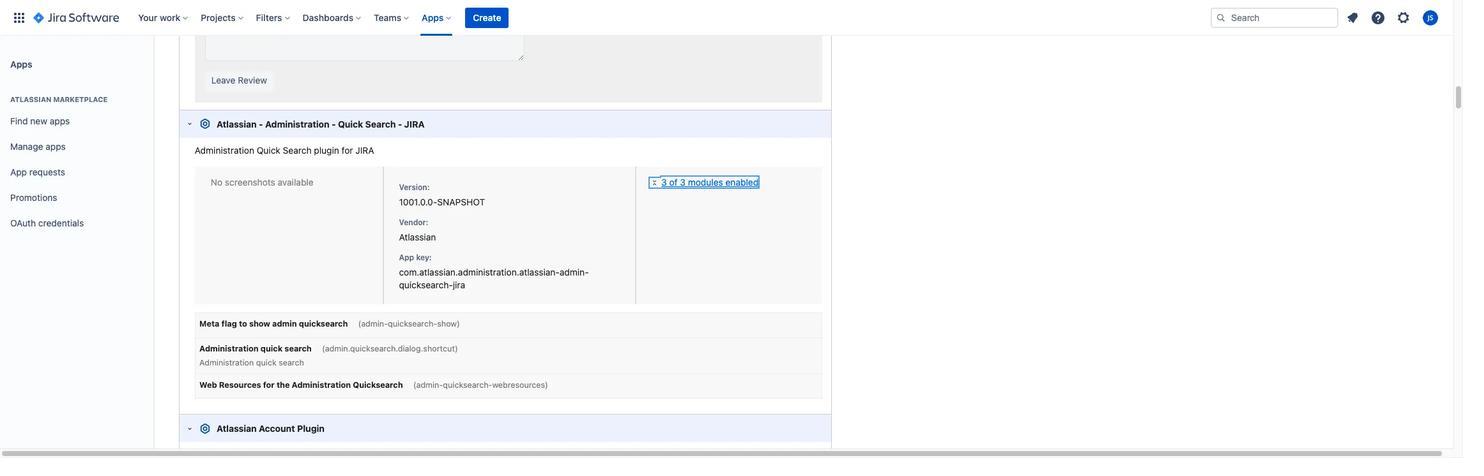 Task type: describe. For each thing, give the bounding box(es) containing it.
meta
[[199, 320, 219, 329]]

version:
[[399, 183, 430, 192]]

no
[[211, 177, 223, 188]]

(admin- for (admin-quicksearch-webresources)
[[413, 381, 443, 390]]

manage apps
[[10, 141, 66, 152]]

notifications image
[[1345, 10, 1361, 25]]

sidebar navigation image
[[139, 51, 167, 77]]

webresources)
[[492, 381, 548, 390]]

quicksearch- inside app key: com.atlassian.administration.atlassian-admin- quicksearch-jira
[[399, 280, 453, 291]]

atlassian for atlassian - administration - quick search - jira
[[217, 119, 257, 130]]

show)
[[437, 320, 460, 329]]

teams
[[374, 12, 401, 23]]

(admin-quicksearch-show)
[[358, 320, 460, 329]]

help image
[[1371, 10, 1386, 25]]

3 of 3 modules enabled
[[662, 177, 759, 188]]

show
[[249, 320, 270, 329]]

3 - from the left
[[398, 119, 402, 130]]

vendor: atlassian
[[399, 218, 436, 243]]

primary element
[[8, 0, 1211, 35]]

no screenshots available
[[211, 177, 314, 188]]

atlassian for atlassian marketplace
[[10, 95, 51, 104]]

1 vertical spatial apps
[[46, 141, 66, 152]]

2 3 from the left
[[680, 177, 686, 188]]

create button
[[465, 7, 509, 28]]

promotions
[[10, 192, 57, 203]]

administration quick search plugin for jira
[[195, 145, 374, 156]]

quicksearch- for (admin-quicksearch-show)
[[388, 320, 437, 329]]

banner containing your work
[[0, 0, 1454, 36]]

leave review link
[[205, 71, 274, 91]]

credentials
[[38, 218, 84, 229]]

search image
[[1216, 12, 1226, 23]]

apps button
[[418, 7, 457, 28]]

meta flag to show admin quicksearch
[[199, 320, 348, 329]]

new
[[30, 115, 47, 126]]

administration down (admin.quicksearch.dialog.shortcut) administration quick search
[[292, 381, 351, 390]]

manage
[[10, 141, 43, 152]]

apps inside dropdown button
[[422, 12, 444, 23]]

0 horizontal spatial search
[[283, 145, 312, 156]]

manage apps link
[[5, 134, 148, 160]]

0 vertical spatial apps
[[50, 115, 70, 126]]

app requests
[[10, 167, 65, 177]]

account
[[259, 424, 295, 435]]

vendor:
[[399, 218, 429, 227]]

modules
[[688, 177, 723, 188]]

projects button
[[197, 7, 248, 28]]

atlassian link
[[399, 232, 436, 243]]

plugin
[[314, 145, 339, 156]]

(admin.quicksearch.dialog.shortcut)
[[322, 345, 458, 354]]

1 vertical spatial quick
[[257, 145, 280, 156]]

leave
[[211, 74, 235, 85]]

of
[[669, 177, 678, 188]]

administration inside (admin.quicksearch.dialog.shortcut) administration quick search
[[199, 358, 254, 368]]

administration up the administration quick search plugin for jira
[[265, 119, 330, 130]]

app for app key: com.atlassian.administration.atlassian-admin- quicksearch-jira
[[399, 253, 414, 263]]

version: 1001.0.0-snapshot
[[399, 183, 485, 208]]

filters
[[256, 12, 282, 23]]

admin-
[[560, 267, 589, 278]]

flag
[[222, 320, 237, 329]]

administration up the no
[[195, 145, 254, 156]]

com.atlassian.administration.atlassian-
[[399, 267, 560, 278]]

screenshots
[[225, 177, 275, 188]]

find new apps link
[[5, 109, 148, 134]]

web resources for the administration quicksearch
[[199, 381, 403, 390]]



Task type: vqa. For each thing, say whether or not it's contained in the screenshot.
Administration
yes



Task type: locate. For each thing, give the bounding box(es) containing it.
your work
[[138, 12, 180, 23]]

the
[[277, 381, 290, 390]]

projects
[[201, 12, 236, 23]]

2 horizontal spatial -
[[398, 119, 402, 130]]

quick up plugin
[[338, 119, 363, 130]]

1 vertical spatial apps
[[10, 58, 32, 69]]

0 vertical spatial search
[[285, 345, 312, 354]]

atlassian marketplace group
[[5, 82, 148, 240]]

0 horizontal spatial (admin-
[[358, 320, 388, 329]]

admin
[[272, 320, 297, 329]]

1 vertical spatial for
[[263, 381, 275, 390]]

atlassian down leave review 'link'
[[217, 119, 257, 130]]

snapshot
[[437, 197, 485, 208]]

apps right new on the top left of page
[[50, 115, 70, 126]]

(admin-
[[358, 320, 388, 329], [413, 381, 443, 390]]

review
[[238, 74, 267, 85]]

quicksearch- down show)
[[443, 381, 492, 390]]

available
[[278, 177, 314, 188]]

(admin-quicksearch-webresources)
[[413, 381, 548, 390]]

1 horizontal spatial -
[[332, 119, 336, 130]]

atlassian left account
[[217, 424, 257, 435]]

1 horizontal spatial 3
[[680, 177, 686, 188]]

jira right plugin
[[356, 145, 374, 156]]

1 3 from the left
[[662, 177, 667, 188]]

atlassian for atlassian account plugin
[[217, 424, 257, 435]]

administration quick search
[[199, 345, 312, 354]]

jira
[[404, 119, 425, 130], [356, 145, 374, 156]]

0 horizontal spatial app
[[10, 167, 27, 177]]

search
[[365, 119, 396, 130], [283, 145, 312, 156]]

jira software image
[[33, 10, 119, 25], [33, 10, 119, 25]]

0 horizontal spatial jira
[[356, 145, 374, 156]]

1 horizontal spatial app
[[399, 253, 414, 263]]

atlassian
[[10, 95, 51, 104], [217, 119, 257, 130], [399, 232, 436, 243], [217, 424, 257, 435]]

1 horizontal spatial search
[[365, 119, 396, 130]]

quicksearch
[[353, 381, 403, 390]]

key:
[[416, 253, 432, 263]]

(admin- right quicksearch
[[413, 381, 443, 390]]

jira up version:
[[404, 119, 425, 130]]

quicksearch- for (admin-quicksearch-webresources)
[[443, 381, 492, 390]]

quicksearch
[[299, 320, 348, 329]]

for left the
[[263, 381, 275, 390]]

(admin- for (admin-quicksearch-show)
[[358, 320, 388, 329]]

jira
[[453, 280, 465, 291]]

1001.0.0-
[[399, 197, 437, 208]]

3 left of
[[662, 177, 667, 188]]

app inside atlassian marketplace group
[[10, 167, 27, 177]]

dashboards
[[303, 12, 354, 23]]

teams button
[[370, 7, 414, 28]]

0 vertical spatial search
[[365, 119, 396, 130]]

web
[[199, 381, 217, 390]]

apps
[[50, 115, 70, 126], [46, 141, 66, 152]]

leave review
[[211, 74, 267, 85]]

0 vertical spatial app
[[10, 167, 27, 177]]

to
[[239, 320, 247, 329]]

apps right teams popup button
[[422, 12, 444, 23]]

0 vertical spatial for
[[342, 145, 353, 156]]

0 horizontal spatial quick
[[257, 145, 280, 156]]

2 vertical spatial quicksearch-
[[443, 381, 492, 390]]

app left key:
[[399, 253, 414, 263]]

Search field
[[1211, 7, 1339, 28]]

None text field
[[205, 0, 525, 61]]

find
[[10, 115, 28, 126]]

enabled
[[726, 177, 759, 188]]

apps
[[422, 12, 444, 23], [10, 58, 32, 69]]

quicksearch- down key:
[[399, 280, 453, 291]]

for
[[342, 145, 353, 156], [263, 381, 275, 390]]

work
[[160, 12, 180, 23]]

3 of 3 modules enabled link
[[650, 177, 759, 188]]

oauth credentials
[[10, 218, 84, 229]]

1 horizontal spatial (admin-
[[413, 381, 443, 390]]

your profile and settings image
[[1423, 10, 1439, 25]]

filters button
[[252, 7, 295, 28]]

1 horizontal spatial jira
[[404, 119, 425, 130]]

for right plugin
[[342, 145, 353, 156]]

(admin.quicksearch.dialog.shortcut) administration quick search
[[199, 345, 458, 368]]

quicksearch- up (admin.quicksearch.dialog.shortcut)
[[388, 320, 437, 329]]

1 horizontal spatial for
[[342, 145, 353, 156]]

2 - from the left
[[332, 119, 336, 130]]

atlassian account plugin
[[217, 424, 325, 435]]

app
[[10, 167, 27, 177], [399, 253, 414, 263]]

search inside (admin.quicksearch.dialog.shortcut) administration quick search
[[279, 358, 304, 368]]

oauth credentials link
[[5, 211, 148, 236]]

atlassian - administration - quick search - jira
[[217, 119, 425, 130]]

administration down flag
[[199, 345, 259, 354]]

apps down appswitcher icon on the left top
[[10, 58, 32, 69]]

1 horizontal spatial quick
[[338, 119, 363, 130]]

quick up the no screenshots available
[[257, 145, 280, 156]]

3 right of
[[680, 177, 686, 188]]

settings image
[[1396, 10, 1412, 25]]

find new apps
[[10, 115, 70, 126]]

your
[[138, 12, 157, 23]]

banner
[[0, 0, 1454, 36]]

3
[[662, 177, 667, 188], [680, 177, 686, 188]]

0 vertical spatial quick
[[261, 345, 283, 354]]

-
[[259, 119, 263, 130], [332, 119, 336, 130], [398, 119, 402, 130]]

app key: com.atlassian.administration.atlassian-admin- quicksearch-jira
[[399, 253, 589, 291]]

administration
[[265, 119, 330, 130], [195, 145, 254, 156], [199, 345, 259, 354], [199, 358, 254, 368], [292, 381, 351, 390]]

0 horizontal spatial 3
[[662, 177, 667, 188]]

app inside app key: com.atlassian.administration.atlassian-admin- quicksearch-jira
[[399, 253, 414, 263]]

1 vertical spatial search
[[279, 358, 304, 368]]

resources
[[219, 381, 261, 390]]

0 vertical spatial quicksearch-
[[399, 280, 453, 291]]

0 vertical spatial apps
[[422, 12, 444, 23]]

plugin
[[297, 424, 325, 435]]

app for app requests
[[10, 167, 27, 177]]

1 vertical spatial jira
[[356, 145, 374, 156]]

dashboards button
[[299, 7, 366, 28]]

search
[[285, 345, 312, 354], [279, 358, 304, 368]]

0 horizontal spatial -
[[259, 119, 263, 130]]

0 horizontal spatial for
[[263, 381, 275, 390]]

1 vertical spatial search
[[283, 145, 312, 156]]

appswitcher icon image
[[12, 10, 27, 25]]

atlassian up new on the top left of page
[[10, 95, 51, 104]]

1 vertical spatial (admin-
[[413, 381, 443, 390]]

marketplace
[[53, 95, 108, 104]]

search up the
[[279, 358, 304, 368]]

oauth
[[10, 218, 36, 229]]

1 vertical spatial quick
[[256, 358, 277, 368]]

atlassian down vendor:
[[399, 232, 436, 243]]

app requests link
[[5, 160, 148, 185]]

quick
[[338, 119, 363, 130], [257, 145, 280, 156]]

requests
[[29, 167, 65, 177]]

administration up resources at the left bottom of the page
[[199, 358, 254, 368]]

1 vertical spatial app
[[399, 253, 414, 263]]

quick
[[261, 345, 283, 354], [256, 358, 277, 368]]

1 - from the left
[[259, 119, 263, 130]]

0 vertical spatial (admin-
[[358, 320, 388, 329]]

search down admin
[[285, 345, 312, 354]]

1 vertical spatial quicksearch-
[[388, 320, 437, 329]]

atlassian marketplace
[[10, 95, 108, 104]]

0 vertical spatial quick
[[338, 119, 363, 130]]

quick down administration quick search
[[256, 358, 277, 368]]

create
[[473, 12, 501, 23]]

1 horizontal spatial apps
[[422, 12, 444, 23]]

apps up requests
[[46, 141, 66, 152]]

quick inside (admin.quicksearch.dialog.shortcut) administration quick search
[[256, 358, 277, 368]]

your work button
[[134, 7, 193, 28]]

quicksearch-
[[399, 280, 453, 291], [388, 320, 437, 329], [443, 381, 492, 390]]

0 vertical spatial jira
[[404, 119, 425, 130]]

promotions link
[[5, 185, 148, 211]]

app down 'manage'
[[10, 167, 27, 177]]

quick down 'meta flag to show admin quicksearch'
[[261, 345, 283, 354]]

atlassian inside group
[[10, 95, 51, 104]]

(admin- up (admin.quicksearch.dialog.shortcut)
[[358, 320, 388, 329]]

0 horizontal spatial apps
[[10, 58, 32, 69]]



